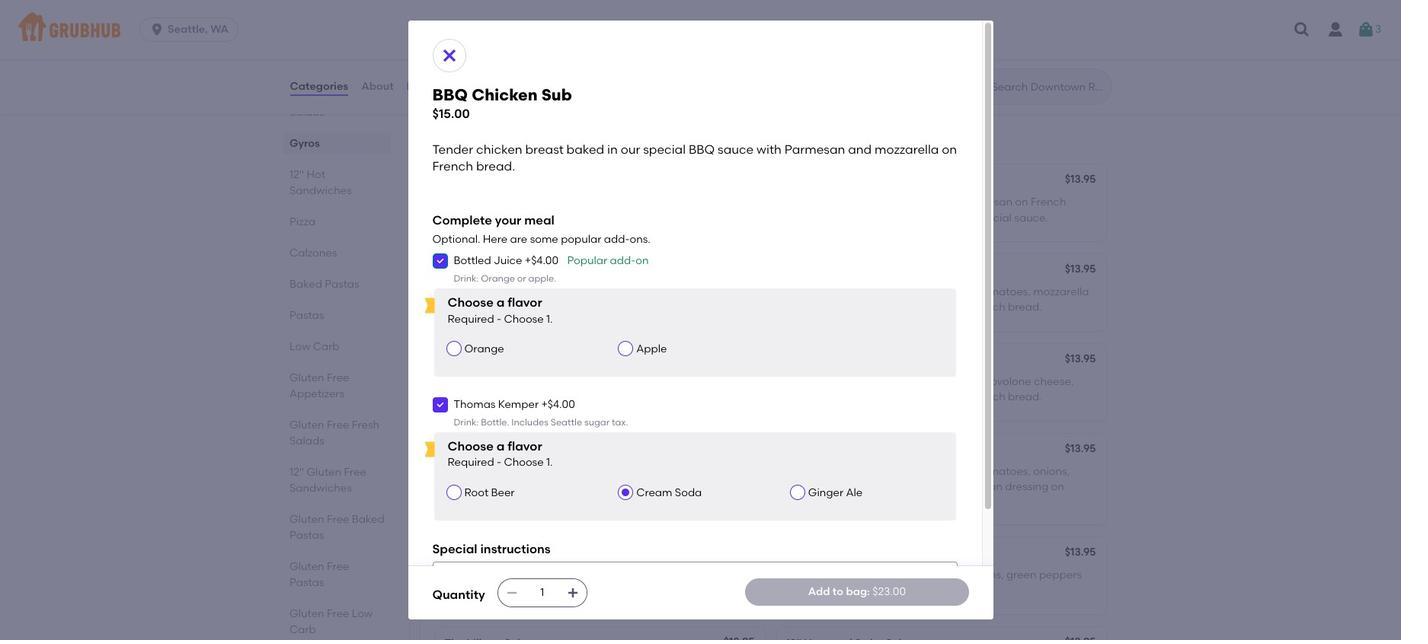 Task type: vqa. For each thing, say whether or not it's contained in the screenshot.
left "EARN"
no



Task type: describe. For each thing, give the bounding box(es) containing it.
cheese, inside tender chicken, roasted red peppers, provolone cheese, creamy pesto and mixed greens on french bread.
[[1034, 376, 1074, 389]]

mixed
[[445, 52, 475, 65]]

lightly
[[545, 569, 576, 582]]

Input item quantity number field
[[526, 580, 559, 607]]

about button
[[361, 59, 394, 114]]

mushrooms, inside mozzarella, tomatoes, onions, mushrooms, green peppers and italian dressing on french bread.
[[941, 569, 1004, 582]]

popular
[[561, 233, 602, 246]]

tzatziki
[[491, 68, 527, 81]]

on inside thinly sliced sirloin, lightly marinated with onions, green peppers and melted swiss cheese on french bread.
[[622, 585, 635, 598]]

french inside mozzarella, tomatoes, onions, mushrooms, green peppers and italian dressing on french bread.
[[906, 585, 941, 598]]

popular add-on
[[567, 255, 649, 268]]

onions, inside mozzarella, tomatoes, onions, mushrooms, green peppers and italian dressing on french bread.
[[901, 569, 938, 582]]

pastas inside gluten free pastas
[[289, 577, 324, 590]]

mozzarella inside 'sliced roma tomatoes, fresh mozzarella cheese, homemade italian dressing and mixed greens.'
[[595, 376, 651, 389]]

on inside baked meatballs, mozzarella and parmesan on french bread with our homemade romio's special sauce.
[[1015, 196, 1028, 209]]

homemade inside canadian bacon, pepperoni, salami, tomatoes, mozzarella and our homemade pizza sauce on french bread.
[[829, 301, 889, 314]]

french inside canadian bacon, pepperoni, salami, tomatoes, onions, mozzarella cheese and homemade italian dressing on french bread.
[[786, 496, 821, 509]]

complete
[[432, 213, 492, 227]]

philly
[[502, 548, 530, 561]]

sauce. inside eggplant, mozzarella and parmesan on french bread with our homemade romio's special sauce.
[[615, 301, 649, 314]]

marinated philly steak sub
[[445, 548, 585, 561]]

12" inside 12" gluten free sandwiches
[[289, 466, 304, 479]]

swiss
[[552, 585, 580, 598]]

free inside 12" gluten free sandwiches
[[344, 466, 366, 479]]

mixed greens, tomatoes, onions, mushrooms, black olives, feta and tzatziki sauce.
[[445, 52, 741, 81]]

romio's inside eggplant, mozzarella and parmesan on french bread with our homemade romio's special sauce.
[[527, 301, 573, 314]]

on inside eggplant, mozzarella and parmesan on french bread with our homemade romio's special sauce.
[[634, 286, 647, 299]]

bottled
[[454, 255, 491, 268]]

parmesan inside eggplant, mozzarella and parmesan on french bread with our homemade romio's special sauce.
[[579, 286, 631, 299]]

0 horizontal spatial 12" hot sandwiches
[[289, 168, 351, 197]]

tender inside tender chicken breast, marinara sauce, onions, parmesan and mozzarella cheese on french bread.
[[445, 466, 480, 478]]

roma for tomatoes,
[[478, 376, 509, 389]]

the roma tomato sub
[[445, 354, 562, 367]]

the
[[445, 354, 464, 367]]

gluten inside 12" gluten free sandwiches
[[306, 466, 341, 479]]

meatballs,
[[821, 196, 876, 209]]

baked for baked meatballs, mozzarella and parmesan on french bread with our homemade romio's special sauce.
[[786, 196, 819, 209]]

12" gluten free sandwiches
[[289, 466, 366, 495]]

and inside tender chicken breast, marinara sauce, onions, parmesan and mozzarella cheese on french bread.
[[445, 481, 465, 494]]

bbq chicken sub $15.00
[[432, 85, 572, 121]]

feta
[[445, 68, 465, 81]]

soda
[[675, 487, 702, 500]]

Search Downtown Romio's Pizza and Pasta search field
[[990, 80, 1107, 94]]

onions, inside tender chicken breast, marinara sauce, onions, parmesan and mozzarella cheese on french bread.
[[651, 466, 688, 478]]

flavor for orange
[[508, 296, 542, 310]]

parmesan inside tender chicken breast, marinara sauce, onions, parmesan and mozzarella cheese on french bread.
[[691, 466, 743, 478]]

greens,
[[478, 52, 516, 65]]

1 vertical spatial in
[[597, 196, 606, 209]]

tomatoes, inside mozzarella, tomatoes, onions, mushrooms, green peppers and italian dressing on french bread.
[[846, 569, 899, 582]]

sauce. inside baked meatballs, mozzarella and parmesan on french bread with our homemade romio's special sauce.
[[1014, 212, 1048, 224]]

tender inside tender chicken, roasted red peppers, provolone cheese, creamy pesto and mixed greens on french bread.
[[786, 376, 822, 389]]

baked inside gluten free baked pastas
[[352, 514, 384, 527]]

with inside thinly sliced sirloin, lightly marinated with onions, green peppers and melted swiss cheese on french bread.
[[636, 569, 657, 582]]

svg image down sirloin,
[[506, 587, 518, 600]]

gluten for gluten free pastas
[[289, 561, 324, 574]]

popular
[[567, 255, 607, 268]]

- for root beer
[[497, 457, 501, 470]]

black
[[679, 52, 707, 65]]

mozzarella inside baked meatballs, mozzarella and parmesan on french bread with our homemade romio's special sauce.
[[878, 196, 934, 209]]

free for pastas
[[326, 561, 349, 574]]

chicken,
[[824, 376, 867, 389]]

french inside baked meatballs, mozzarella and parmesan on french bread with our homemade romio's special sauce.
[[1031, 196, 1066, 209]]

free for fresh
[[326, 419, 349, 432]]

tomatoes, inside 'sliced roma tomatoes, fresh mozzarella cheese, homemade italian dressing and mixed greens.'
[[512, 376, 564, 389]]

eggplant parmesan sub
[[445, 264, 571, 277]]

sliced roma tomatoes, fresh mozzarella cheese, homemade italian dressing and mixed greens.
[[445, 376, 693, 404]]

mixed for greens
[[883, 391, 914, 404]]

onions, inside mixed greens, tomatoes, onions, mushrooms, black olives, feta and tzatziki sauce.
[[573, 52, 610, 65]]

a for root beer
[[497, 440, 505, 454]]

root
[[464, 487, 489, 500]]

peppers inside mozzarella, tomatoes, onions, mushrooms, green peppers and italian dressing on french bread.
[[1039, 569, 1082, 582]]

$13.95 for mozzarella, tomatoes, onions, mushrooms, green peppers and italian dressing on french bread.
[[1065, 546, 1096, 559]]

ginger
[[808, 487, 844, 500]]

2 vertical spatial chicken
[[445, 444, 488, 457]]

with inside eggplant, mozzarella and parmesan on french bread with our homemade romio's special sauce.
[[722, 286, 743, 299]]

tender chicken breast, marinara sauce, onions, parmesan and mozzarella cheese on french bread.
[[445, 466, 743, 494]]

gluten for gluten free appetizers
[[289, 372, 324, 385]]

breast,
[[525, 466, 561, 478]]

free for low
[[326, 608, 349, 621]]

required for root beer
[[448, 457, 494, 470]]

search icon image
[[967, 78, 986, 96]]

bread inside baked meatballs, mozzarella and parmesan on french bread with our homemade romio's special sauce.
[[786, 212, 817, 224]]

0 vertical spatial low
[[289, 341, 310, 354]]

mozzarella, tomatoes, onions, mushrooms, green peppers and italian dressing on french bread.
[[786, 569, 1082, 598]]

ons.
[[630, 233, 651, 246]]

canadian bacon, pepperoni, salami, tomatoes, mozzarella and our homemade pizza sauce on french bread.
[[786, 286, 1089, 314]]

and inside canadian bacon, pepperoni, salami, tomatoes, mozzarella and our homemade pizza sauce on french bread.
[[786, 301, 806, 314]]

calzones
[[289, 247, 337, 260]]

special inside baked meatballs, mozzarella and parmesan on french bread with our homemade romio's special sauce.
[[975, 212, 1012, 224]]

add- inside complete your meal optional. here are some popular add-ons.
[[604, 233, 630, 246]]

special inside eggplant, mozzarella and parmesan on french bread with our homemade romio's special sauce.
[[575, 301, 612, 314]]

sauce. inside mixed greens, tomatoes, onions, mushrooms, black olives, feta and tzatziki sauce.
[[529, 68, 563, 81]]

salami, for italian
[[938, 466, 976, 478]]

bread. inside canadian bacon, pepperoni, salami, tomatoes, mozzarella and our homemade pizza sauce on french bread.
[[1008, 301, 1042, 314]]

baked pastas
[[289, 278, 359, 291]]

drink: inside thomas kemper + $4.00 drink: bottle. includes seattle sugar tax.
[[454, 417, 479, 428]]

gyro
[[505, 31, 530, 44]]

or
[[517, 273, 526, 284]]

onions, inside canadian bacon, pepperoni, salami, tomatoes, onions, mozzarella cheese and homemade italian dressing on french bread.
[[1033, 466, 1070, 478]]

are
[[510, 233, 527, 246]]

and inside mozzarella, tomatoes, onions, mushrooms, green peppers and italian dressing on french bread.
[[786, 585, 806, 598]]

marinated
[[578, 569, 633, 582]]

eggplant, mozzarella and parmesan on french bread with our homemade romio's special sauce.
[[445, 286, 743, 314]]

instructions
[[480, 543, 551, 557]]

$4.00 for juice
[[531, 255, 559, 268]]

chicken for bbq chicken sub
[[470, 174, 513, 187]]

some
[[530, 233, 558, 246]]

carb inside the gluten free low carb
[[289, 624, 316, 637]]

categories
[[290, 80, 348, 93]]

thomas
[[454, 399, 496, 412]]

ginger ale
[[808, 487, 863, 500]]

required for orange
[[448, 313, 494, 326]]

sub up "add to bag: $23.00"
[[847, 548, 867, 561]]

green inside thinly sliced sirloin, lightly marinated with onions, green peppers and melted swiss cheese on french bread.
[[699, 569, 729, 582]]

vegetarian for mixed
[[445, 31, 503, 44]]

seattle, wa
[[168, 23, 229, 36]]

baked for baked pastas
[[289, 278, 322, 291]]

bread. inside thinly sliced sirloin, lightly marinated with onions, green peppers and melted swiss cheese on french bread.
[[676, 585, 710, 598]]

svg image inside seattle, wa "button"
[[149, 22, 165, 37]]

tender chicken, roasted red peppers, provolone cheese, creamy pesto and mixed greens on french bread.
[[786, 376, 1074, 404]]

bbq inside bbq chicken sub $15.00
[[432, 85, 468, 104]]

vegetarian for mozzarella,
[[786, 548, 844, 561]]

$13.95 for tender chicken, roasted red peppers, provolone cheese, creamy pesto and mixed greens on french bread.
[[1065, 353, 1096, 366]]

mozzarella inside canadian bacon, pepperoni, salami, tomatoes, mozzarella and our homemade pizza sauce on french bread.
[[1033, 286, 1089, 299]]

gluten free fresh salads
[[289, 419, 379, 448]]

sandwiches inside 12" gluten free sandwiches
[[289, 482, 351, 495]]

and inside canadian bacon, pepperoni, salami, tomatoes, onions, mozzarella cheese and homemade italian dressing on french bread.
[[884, 481, 905, 494]]

sugar
[[584, 417, 610, 428]]

sub inside bbq chicken sub $15.00
[[542, 85, 572, 104]]

pizza
[[289, 216, 315, 229]]

homemade inside eggplant, mozzarella and parmesan on french bread with our homemade romio's special sauce.
[[464, 301, 525, 314]]

on inside tender chicken breast, marinara sauce, onions, parmesan and mozzarella cheese on french bread.
[[566, 481, 579, 494]]

pesto
[[828, 391, 857, 404]]

peppers inside thinly sliced sirloin, lightly marinated with onions, green peppers and melted swiss cheese on french bread.
[[445, 585, 487, 598]]

eggplant,
[[445, 286, 495, 299]]

french inside tender chicken, roasted red peppers, provolone cheese, creamy pesto and mixed greens on french bread.
[[970, 391, 1006, 404]]

cheese, inside 'sliced roma tomatoes, fresh mozzarella cheese, homemade italian dressing and mixed greens.'
[[653, 376, 693, 389]]

romio's inside baked meatballs, mozzarella and parmesan on french bread with our homemade romio's special sauce.
[[927, 212, 972, 224]]

sauce,
[[615, 466, 649, 478]]

- for orange
[[497, 313, 501, 326]]

french inside thinly sliced sirloin, lightly marinated with onions, green peppers and melted swiss cheese on french bread.
[[638, 585, 673, 598]]

cheese inside thinly sliced sirloin, lightly marinated with onions, green peppers and melted swiss cheese on french bread.
[[582, 585, 619, 598]]

roasted
[[870, 376, 909, 389]]

sirloin,
[[510, 569, 543, 582]]

mushrooms, inside mixed greens, tomatoes, onions, mushrooms, black olives, feta and tzatziki sauce.
[[613, 52, 676, 65]]

to
[[833, 586, 844, 599]]

pastas inside gluten free baked pastas
[[289, 530, 324, 543]]

your
[[495, 213, 521, 227]]

and inside eggplant, mozzarella and parmesan on french bread with our homemade romio's special sauce.
[[556, 286, 576, 299]]

mozzarella inside tender chicken breast, marinara sauce, onions, parmesan and mozzarella cheese on french bread.
[[468, 481, 524, 494]]

sliced
[[477, 569, 507, 582]]

meal
[[524, 213, 555, 227]]

svg image up feta
[[440, 46, 458, 65]]

choose down bottle.
[[448, 440, 494, 454]]

tax.
[[612, 417, 628, 428]]

0 vertical spatial carb
[[313, 341, 339, 354]]

gluten for gluten free baked pastas
[[289, 514, 324, 527]]

french inside eggplant, mozzarella and parmesan on french bread with our homemade romio's special sauce.
[[650, 286, 685, 299]]

bottle.
[[481, 417, 509, 428]]

$13.95 for canadian bacon, pepperoni, salami, tomatoes, mozzarella and our homemade pizza sauce on french bread.
[[1065, 263, 1096, 276]]

sliced
[[445, 376, 476, 389]]

chicken for bbq chicken sub $15.00
[[472, 85, 538, 104]]

peppers,
[[932, 376, 977, 389]]

eggplant
[[445, 264, 492, 277]]

homemade inside baked meatballs, mozzarella and parmesan on french bread with our homemade romio's special sauce.
[[864, 212, 924, 224]]

on inside mozzarella, tomatoes, onions, mushrooms, green peppers and italian dressing on french bread.
[[890, 585, 903, 598]]

1 horizontal spatial hot
[[461, 129, 490, 148]]

with inside baked meatballs, mozzarella and parmesan on french bread with our homemade romio's special sauce.
[[820, 212, 841, 224]]

salami, for sauce
[[938, 286, 976, 299]]

0 vertical spatial sandwiches
[[494, 129, 591, 148]]

sauce inside canadian bacon, pepperoni, salami, tomatoes, mozzarella and our homemade pizza sauce on french bread.
[[921, 301, 952, 314]]

and inside thinly sliced sirloin, lightly marinated with onions, green peppers and melted swiss cheese on french bread.
[[490, 585, 511, 598]]

tomatoes, inside canadian bacon, pepperoni, salami, tomatoes, mozzarella and our homemade pizza sauce on french bread.
[[978, 286, 1031, 299]]

creamy
[[786, 391, 825, 404]]

sub right tomato
[[542, 354, 562, 367]]

marinated
[[445, 548, 499, 561]]

tomato
[[500, 354, 540, 367]]

choose down or
[[504, 313, 544, 326]]

complete your meal optional. here are some popular add-ons.
[[432, 213, 651, 246]]

parmesan inside baked meatballs, mozzarella and parmesan on french bread with our homemade romio's special sauce.
[[960, 196, 1013, 209]]

bread. inside tender chicken, roasted red peppers, provolone cheese, creamy pesto and mixed greens on french bread.
[[1008, 391, 1042, 404]]

drink: orange or apple.
[[454, 273, 556, 284]]

+ for kemper
[[541, 399, 548, 412]]

bag:
[[846, 586, 870, 599]]

italian for mushrooms,
[[809, 585, 842, 598]]

$13.95 for baked meatballs, mozzarella and parmesan on french bread with our homemade romio's special sauce.
[[1065, 173, 1096, 186]]

low carb
[[289, 341, 339, 354]]

marinara
[[564, 466, 612, 478]]



Task type: locate. For each thing, give the bounding box(es) containing it.
orange
[[481, 273, 515, 284], [464, 343, 504, 356]]

3
[[1375, 23, 1381, 36]]

1 salads from the top
[[289, 106, 324, 119]]

svg image inside 3 "button"
[[1357, 21, 1375, 39]]

1 vertical spatial italian
[[970, 481, 1003, 494]]

pizza
[[892, 301, 918, 314]]

quantity
[[432, 589, 485, 603]]

our inside eggplant, mozzarella and parmesan on french bread with our homemade romio's special sauce.
[[445, 301, 462, 314]]

apple.
[[528, 273, 556, 284]]

orange down the bottled juice + $4.00
[[481, 273, 515, 284]]

cream soda
[[636, 487, 702, 500]]

gluten inside gluten free fresh salads
[[289, 419, 324, 432]]

gluten for gluten free low carb
[[289, 608, 324, 621]]

bacon, for cheese
[[841, 466, 877, 478]]

seattle
[[551, 417, 582, 428]]

and inside baked meatballs, mozzarella and parmesan on french bread with our homemade romio's special sauce.
[[937, 196, 957, 209]]

on inside canadian bacon, pepperoni, salami, tomatoes, mozzarella and our homemade pizza sauce on french bread.
[[954, 301, 968, 314]]

gluten inside gluten free baked pastas
[[289, 514, 324, 527]]

1 vertical spatial +
[[541, 399, 548, 412]]

roma right 'the'
[[467, 354, 497, 367]]

french inside canadian bacon, pepperoni, salami, tomatoes, mozzarella and our homemade pizza sauce on french bread.
[[970, 301, 1006, 314]]

0 vertical spatial 1.
[[546, 313, 553, 326]]

0 horizontal spatial in
[[597, 196, 606, 209]]

bacon, for our
[[841, 286, 877, 299]]

fresh
[[567, 376, 592, 389]]

1 - from the top
[[497, 313, 501, 326]]

tender up complete
[[445, 196, 480, 209]]

chicken up bbq chicken sub
[[476, 142, 522, 157]]

1 cheese, from the left
[[653, 376, 693, 389]]

pepperoni, for pizza
[[880, 286, 936, 299]]

$13.95
[[1065, 173, 1096, 186], [1065, 263, 1096, 276], [1065, 353, 1096, 366], [1065, 442, 1096, 455], [724, 546, 755, 559], [1065, 546, 1096, 559]]

0 horizontal spatial cheese
[[526, 481, 563, 494]]

choose a flavor required - choose 1. down bottle.
[[448, 440, 553, 470]]

$4.00 inside thomas kemper + $4.00 drink: bottle. includes seattle sugar tax.
[[548, 399, 575, 412]]

french inside tender chicken breast, marinara sauce, onions, parmesan and mozzarella cheese on french bread.
[[582, 481, 617, 494]]

salami, inside canadian bacon, pepperoni, salami, tomatoes, onions, mozzarella cheese and homemade italian dressing on french bread.
[[938, 466, 976, 478]]

fresh
[[352, 419, 379, 432]]

chicken up beer
[[483, 466, 523, 478]]

1 vertical spatial dressing
[[1005, 481, 1049, 494]]

1 vertical spatial vegetarian
[[786, 548, 844, 561]]

a for orange
[[497, 296, 505, 310]]

green
[[699, 569, 729, 582], [1007, 569, 1037, 582]]

cheese, right provolone
[[1034, 376, 1074, 389]]

baked down calzones
[[289, 278, 322, 291]]

kemper
[[498, 399, 539, 412]]

1 vertical spatial 12" hot sandwiches
[[289, 168, 351, 197]]

0 horizontal spatial mushrooms,
[[613, 52, 676, 65]]

svg image
[[1293, 21, 1311, 39], [440, 46, 458, 65], [435, 401, 445, 410], [506, 587, 518, 600]]

mixed inside 'sliced roma tomatoes, fresh mozzarella cheese, homemade italian dressing and mixed greens.'
[[612, 391, 643, 404]]

free up appetizers at bottom left
[[326, 372, 349, 385]]

0 horizontal spatial +
[[525, 255, 531, 268]]

choose
[[448, 296, 494, 310], [504, 313, 544, 326], [448, 440, 494, 454], [504, 457, 544, 470]]

cheese, up greens.
[[653, 376, 693, 389]]

1 horizontal spatial in
[[607, 142, 618, 157]]

0 horizontal spatial bread
[[688, 286, 719, 299]]

a down bottle.
[[497, 440, 505, 454]]

baked down 12" gluten free sandwiches
[[352, 514, 384, 527]]

1 vertical spatial sauce
[[693, 196, 724, 209]]

provolone
[[980, 376, 1031, 389]]

1 mixed from the left
[[612, 391, 643, 404]]

italian inside canadian bacon, pepperoni, salami, tomatoes, onions, mozzarella cheese and homemade italian dressing on french bread.
[[970, 481, 1003, 494]]

1 vertical spatial chicken
[[470, 174, 513, 187]]

homemade inside canadian bacon, pepperoni, salami, tomatoes, onions, mozzarella cheese and homemade italian dressing on french bread.
[[907, 481, 968, 494]]

bread
[[786, 212, 817, 224], [688, 286, 719, 299]]

gluten inside gluten free appetizers
[[289, 372, 324, 385]]

breast up the meal
[[525, 196, 559, 209]]

1 vertical spatial bread
[[688, 286, 719, 299]]

0 vertical spatial in
[[607, 142, 618, 157]]

2 horizontal spatial sauce.
[[1014, 212, 1048, 224]]

+ for juice
[[525, 255, 531, 268]]

homemade
[[864, 212, 924, 224], [464, 301, 525, 314], [829, 301, 889, 314], [445, 391, 505, 404], [907, 481, 968, 494]]

2 bacon, from the top
[[841, 466, 877, 478]]

cheese down breast,
[[526, 481, 563, 494]]

choose up beer
[[504, 457, 544, 470]]

0 vertical spatial sauce
[[718, 142, 754, 157]]

0 vertical spatial add-
[[604, 233, 630, 246]]

sub down some
[[551, 264, 571, 277]]

gluten free baked pastas
[[289, 514, 384, 543]]

12" down $15.00
[[432, 129, 457, 148]]

+ up or
[[525, 255, 531, 268]]

and inside 'sliced roma tomatoes, fresh mozzarella cheese, homemade italian dressing and mixed greens.'
[[589, 391, 609, 404]]

12" hot sandwiches down gyros
[[289, 168, 351, 197]]

apple
[[636, 343, 667, 356]]

add to bag: $23.00
[[808, 586, 906, 599]]

free for baked
[[326, 514, 349, 527]]

pastas up gluten free pastas
[[289, 530, 324, 543]]

chicken inside tender chicken breast, marinara sauce, onions, parmesan and mozzarella cheese on french bread.
[[483, 466, 523, 478]]

1 horizontal spatial baked
[[352, 514, 384, 527]]

2 mixed from the left
[[883, 391, 914, 404]]

drink: down thomas
[[454, 417, 479, 428]]

- up beer
[[497, 457, 501, 470]]

bbq chicken sub
[[445, 174, 536, 187]]

1 horizontal spatial +
[[541, 399, 548, 412]]

canadian inside canadian bacon, pepperoni, salami, tomatoes, onions, mozzarella cheese and homemade italian dressing on french bread.
[[786, 466, 838, 478]]

0 vertical spatial orange
[[481, 273, 515, 284]]

homemade inside 'sliced roma tomatoes, fresh mozzarella cheese, homemade italian dressing and mixed greens.'
[[445, 391, 505, 404]]

orange right 'the'
[[464, 343, 504, 356]]

required down eggplant,
[[448, 313, 494, 326]]

1 a from the top
[[497, 296, 505, 310]]

svg image inside 'main navigation' navigation
[[1293, 21, 1311, 39]]

drink: up eggplant,
[[454, 273, 479, 284]]

0 vertical spatial roma
[[467, 354, 497, 367]]

1. left the marinara
[[546, 457, 553, 470]]

1 vertical spatial salads
[[289, 435, 324, 448]]

canadian bacon, pepperoni, salami, tomatoes, onions, mozzarella cheese and homemade italian dressing on french bread.
[[786, 466, 1070, 509]]

2 pepperoni, from the top
[[880, 466, 936, 478]]

pepperoni, for homemade
[[880, 466, 936, 478]]

chicken
[[476, 142, 522, 157], [483, 196, 523, 209], [483, 466, 523, 478]]

cheese down marinated
[[582, 585, 619, 598]]

1 vertical spatial sandwiches
[[289, 184, 351, 197]]

0 horizontal spatial mixed
[[612, 391, 643, 404]]

salads down categories
[[289, 106, 324, 119]]

sandwiches down bbq chicken sub $15.00
[[494, 129, 591, 148]]

roma for tomato
[[467, 354, 497, 367]]

special instructions
[[432, 543, 551, 557]]

vegetarian sub
[[786, 548, 867, 561]]

1 vertical spatial required
[[448, 457, 494, 470]]

$23.00
[[873, 586, 906, 599]]

choose down eggplant
[[448, 296, 494, 310]]

roma down the roma tomato sub
[[478, 376, 509, 389]]

cheese inside canadian bacon, pepperoni, salami, tomatoes, onions, mozzarella cheese and homemade italian dressing on french bread.
[[844, 481, 881, 494]]

sub down mixed greens, tomatoes, onions, mushrooms, black olives, feta and tzatziki sauce.
[[542, 85, 572, 104]]

1 horizontal spatial mixed
[[883, 391, 914, 404]]

1 vertical spatial a
[[497, 440, 505, 454]]

free down 12" gluten free sandwiches
[[326, 514, 349, 527]]

free
[[326, 372, 349, 385], [326, 419, 349, 432], [344, 466, 366, 479], [326, 514, 349, 527], [326, 561, 349, 574], [326, 608, 349, 621]]

0 vertical spatial $4.00
[[531, 255, 559, 268]]

chicken down bottle.
[[445, 444, 488, 457]]

0 vertical spatial sauce.
[[529, 68, 563, 81]]

bread. inside canadian bacon, pepperoni, salami, tomatoes, onions, mozzarella cheese and homemade italian dressing on french bread.
[[824, 496, 858, 509]]

categories button
[[289, 59, 349, 114]]

2 salads from the top
[[289, 435, 324, 448]]

baked meatballs, mozzarella and parmesan on french bread with our homemade romio's special sauce.
[[786, 196, 1066, 224]]

free down gluten free fresh salads
[[344, 466, 366, 479]]

flavor
[[508, 296, 542, 310], [508, 440, 542, 454]]

carb up gluten free appetizers
[[313, 341, 339, 354]]

includes
[[512, 417, 549, 428]]

gluten down gluten free fresh salads
[[306, 466, 341, 479]]

on
[[942, 142, 957, 157], [1015, 196, 1028, 209], [581, 212, 595, 224], [636, 255, 649, 268], [634, 286, 647, 299], [954, 301, 968, 314], [954, 391, 968, 404], [566, 481, 579, 494], [1051, 481, 1064, 494], [622, 585, 635, 598], [890, 585, 903, 598]]

gluten down 12" gluten free sandwiches
[[289, 514, 324, 527]]

root beer
[[464, 487, 515, 500]]

salads inside gluten free fresh salads
[[289, 435, 324, 448]]

0 horizontal spatial dressing
[[543, 391, 586, 404]]

1 vertical spatial baked
[[561, 196, 594, 209]]

mixed up the tax.
[[612, 391, 643, 404]]

gluten down gluten free pastas
[[289, 608, 324, 621]]

0 horizontal spatial vegetarian
[[445, 31, 503, 44]]

2 - from the top
[[497, 457, 501, 470]]

0 vertical spatial baked
[[786, 196, 819, 209]]

$13.95 for canadian bacon, pepperoni, salami, tomatoes, onions, mozzarella cheese and homemade italian dressing on french bread.
[[1065, 442, 1096, 455]]

gluten up appetizers at bottom left
[[289, 372, 324, 385]]

breast down bbq chicken sub $15.00
[[525, 142, 564, 157]]

1 vertical spatial chicken
[[483, 196, 523, 209]]

1 vertical spatial orange
[[464, 343, 504, 356]]

2 cheese, from the left
[[1034, 376, 1074, 389]]

flavor down or
[[508, 296, 542, 310]]

juice
[[494, 255, 522, 268]]

dressing inside 'sliced roma tomatoes, fresh mozzarella cheese, homemade italian dressing and mixed greens.'
[[543, 391, 586, 404]]

1 pepperoni, from the top
[[880, 286, 936, 299]]

mixed
[[612, 391, 643, 404], [883, 391, 914, 404]]

greens
[[917, 391, 952, 404]]

choose a flavor required - choose 1. for orange
[[448, 296, 553, 326]]

italian inside 'sliced roma tomatoes, fresh mozzarella cheese, homemade italian dressing and mixed greens.'
[[508, 391, 540, 404]]

free for appetizers
[[326, 372, 349, 385]]

2 required from the top
[[448, 457, 494, 470]]

and inside mixed greens, tomatoes, onions, mushrooms, black olives, feta and tzatziki sauce.
[[468, 68, 489, 81]]

1 breast from the top
[[525, 142, 564, 157]]

on inside tender chicken, roasted red peppers, provolone cheese, creamy pesto and mixed greens on french bread.
[[954, 391, 968, 404]]

2 vertical spatial baked
[[352, 514, 384, 527]]

add- down ons.
[[610, 255, 636, 268]]

1 vertical spatial pepperoni,
[[880, 466, 936, 478]]

chicken inside bbq chicken sub $15.00
[[472, 85, 538, 104]]

sauce.
[[529, 68, 563, 81], [1014, 212, 1048, 224], [615, 301, 649, 314]]

pastas up the low carb
[[289, 309, 324, 322]]

0 vertical spatial bacon,
[[841, 286, 877, 299]]

chicken up your
[[483, 196, 523, 209]]

1 1. from the top
[[546, 313, 553, 326]]

free down gluten free pastas
[[326, 608, 349, 621]]

canadian for mozzarella
[[786, 466, 838, 478]]

on inside canadian bacon, pepperoni, salami, tomatoes, onions, mozzarella cheese and homemade italian dressing on french bread.
[[1051, 481, 1064, 494]]

italian inside mozzarella, tomatoes, onions, mushrooms, green peppers and italian dressing on french bread.
[[809, 585, 842, 598]]

gluten down appetizers at bottom left
[[289, 419, 324, 432]]

1. down apple.
[[546, 313, 553, 326]]

baked left meatballs,
[[786, 196, 819, 209]]

1 vertical spatial bacon,
[[841, 466, 877, 478]]

sandwiches up pizza
[[289, 184, 351, 197]]

melted
[[513, 585, 550, 598]]

0 vertical spatial baked
[[567, 142, 604, 157]]

12"
[[432, 129, 457, 148], [289, 168, 304, 181], [289, 466, 304, 479]]

2 salami, from the top
[[938, 466, 976, 478]]

breast
[[525, 142, 564, 157], [525, 196, 559, 209]]

gluten inside the gluten free low carb
[[289, 608, 324, 621]]

bread. inside tender chicken breast, marinara sauce, onions, parmesan and mozzarella cheese on french bread.
[[620, 481, 654, 494]]

2 1. from the top
[[546, 457, 553, 470]]

vegetarian up mozzarella,
[[786, 548, 844, 561]]

1 flavor from the top
[[508, 296, 542, 310]]

svg image
[[1357, 21, 1375, 39], [149, 22, 165, 37], [435, 257, 445, 266], [567, 587, 579, 600]]

dressing
[[543, 391, 586, 404], [1005, 481, 1049, 494], [844, 585, 888, 598]]

our inside baked meatballs, mozzarella and parmesan on french bread with our homemade romio's special sauce.
[[844, 212, 861, 224]]

drink:
[[454, 273, 479, 284], [454, 417, 479, 428]]

0 vertical spatial peppers
[[1039, 569, 1082, 582]]

1 vertical spatial tender chicken breast baked in our special bbq sauce with parmesan and mozzarella on french bread.
[[445, 196, 748, 224]]

1 horizontal spatial peppers
[[1039, 569, 1082, 582]]

sauce
[[718, 142, 754, 157], [693, 196, 724, 209], [921, 301, 952, 314]]

salami,
[[938, 286, 976, 299], [938, 466, 976, 478]]

0 horizontal spatial low
[[289, 341, 310, 354]]

mixed for greens.
[[612, 391, 643, 404]]

1 vertical spatial 1.
[[546, 457, 553, 470]]

0 vertical spatial chicken
[[476, 142, 522, 157]]

1 vertical spatial canadian
[[786, 466, 838, 478]]

1. for orange
[[546, 313, 553, 326]]

our inside canadian bacon, pepperoni, salami, tomatoes, mozzarella and our homemade pizza sauce on french bread.
[[809, 301, 826, 314]]

pastas
[[324, 278, 359, 291], [289, 309, 324, 322], [289, 530, 324, 543], [289, 577, 324, 590]]

hot inside 12" hot sandwiches
[[306, 168, 325, 181]]

carb down gluten free pastas
[[289, 624, 316, 637]]

2 vertical spatial italian
[[809, 585, 842, 598]]

1 choose a flavor required - choose 1. from the top
[[448, 296, 553, 326]]

required up root
[[448, 457, 494, 470]]

reviews button
[[406, 59, 450, 114]]

red
[[912, 376, 929, 389]]

ale
[[846, 487, 863, 500]]

sub up "lightly" on the left of page
[[565, 548, 585, 561]]

steak
[[532, 548, 562, 561]]

chicken up your
[[470, 174, 513, 187]]

special
[[432, 543, 477, 557]]

12" hot sandwiches down bbq chicken sub $15.00
[[432, 129, 591, 148]]

free inside gluten free baked pastas
[[326, 514, 349, 527]]

roma
[[467, 354, 497, 367], [478, 376, 509, 389]]

sub up breast,
[[546, 444, 566, 457]]

dressing for mushrooms,
[[844, 585, 888, 598]]

tender down $15.00
[[432, 142, 473, 157]]

2 green from the left
[[1007, 569, 1037, 582]]

1 vertical spatial 12"
[[289, 168, 304, 181]]

here
[[483, 233, 508, 246]]

thinly sliced sirloin, lightly marinated with onions, green peppers and melted swiss cheese on french bread.
[[445, 569, 729, 598]]

$15.00
[[432, 107, 470, 121]]

1 required from the top
[[448, 313, 494, 326]]

svg image left 3 "button" at the top right of the page
[[1293, 21, 1311, 39]]

sub
[[542, 85, 572, 104], [516, 174, 536, 187], [551, 264, 571, 277], [542, 354, 562, 367], [546, 444, 566, 457], [565, 548, 585, 561], [847, 548, 867, 561]]

0 vertical spatial 12"
[[432, 129, 457, 148]]

bacon, inside canadian bacon, pepperoni, salami, tomatoes, mozzarella and our homemade pizza sauce on french bread.
[[841, 286, 877, 299]]

green inside mozzarella, tomatoes, onions, mushrooms, green peppers and italian dressing on french bread.
[[1007, 569, 1037, 582]]

choose a flavor required - choose 1. for root beer
[[448, 440, 553, 470]]

free left the 'fresh'
[[326, 419, 349, 432]]

bread inside eggplant, mozzarella and parmesan on french bread with our homemade romio's special sauce.
[[688, 286, 719, 299]]

mozzarella,
[[786, 569, 844, 582]]

chicken down tzatziki
[[472, 85, 538, 104]]

2 horizontal spatial baked
[[786, 196, 819, 209]]

1 drink: from the top
[[454, 273, 479, 284]]

svg image down sliced
[[435, 401, 445, 410]]

2 breast from the top
[[525, 196, 559, 209]]

special
[[643, 142, 686, 157], [628, 196, 665, 209], [975, 212, 1012, 224], [575, 301, 612, 314]]

1 horizontal spatial cheese,
[[1034, 376, 1074, 389]]

with
[[757, 142, 782, 157], [727, 196, 748, 209], [820, 212, 841, 224], [722, 286, 743, 299], [636, 569, 657, 582]]

1 vertical spatial romio's
[[527, 301, 573, 314]]

0 vertical spatial bread
[[786, 212, 817, 224]]

0 horizontal spatial sauce.
[[529, 68, 563, 81]]

gluten free pastas
[[289, 561, 349, 590]]

gluten inside gluten free pastas
[[289, 561, 324, 574]]

0 vertical spatial chicken
[[472, 85, 538, 104]]

pastas down calzones
[[324, 278, 359, 291]]

2 vertical spatial sauce.
[[615, 301, 649, 314]]

0 vertical spatial hot
[[461, 129, 490, 148]]

1 vertical spatial drink:
[[454, 417, 479, 428]]

gluten down gluten free baked pastas
[[289, 561, 324, 574]]

baked
[[786, 196, 819, 209], [289, 278, 322, 291], [352, 514, 384, 527]]

1 bacon, from the top
[[841, 286, 877, 299]]

$4.00 up seattle
[[548, 399, 575, 412]]

2 vertical spatial sauce
[[921, 301, 952, 314]]

0 vertical spatial tender chicken breast baked in our special bbq sauce with parmesan and mozzarella on french bread.
[[432, 142, 960, 174]]

beer
[[491, 487, 515, 500]]

pastas up the gluten free low carb
[[289, 577, 324, 590]]

tender up creamy
[[786, 376, 822, 389]]

0 horizontal spatial italian
[[508, 391, 540, 404]]

1. for root beer
[[546, 457, 553, 470]]

hot down $15.00
[[461, 129, 490, 148]]

$4.00 up apple.
[[531, 255, 559, 268]]

2 a from the top
[[497, 440, 505, 454]]

0 vertical spatial -
[[497, 313, 501, 326]]

1 vertical spatial flavor
[[508, 440, 542, 454]]

1 canadian from the top
[[786, 286, 838, 299]]

1 horizontal spatial 12" hot sandwiches
[[432, 129, 591, 148]]

pepperoni, inside canadian bacon, pepperoni, salami, tomatoes, onions, mozzarella cheese and homemade italian dressing on french bread.
[[880, 466, 936, 478]]

1 horizontal spatial vegetarian
[[786, 548, 844, 561]]

2 drink: from the top
[[454, 417, 479, 428]]

gyros
[[289, 137, 320, 150]]

and inside tender chicken, roasted red peppers, provolone cheese, creamy pesto and mixed greens on french bread.
[[859, 391, 880, 404]]

sub up the meal
[[516, 174, 536, 187]]

onions, inside thinly sliced sirloin, lightly marinated with onions, green peppers and melted swiss cheese on french bread.
[[660, 569, 697, 582]]

choose a flavor required - choose 1. down drink: orange or apple.
[[448, 296, 553, 326]]

thomas kemper + $4.00 drink: bottle. includes seattle sugar tax.
[[454, 399, 628, 428]]

pepperoni,
[[880, 286, 936, 299], [880, 466, 936, 478]]

1 vertical spatial baked
[[289, 278, 322, 291]]

hot down gyros
[[306, 168, 325, 181]]

2 choose a flavor required - choose 1. from the top
[[448, 440, 553, 470]]

2 vertical spatial chicken
[[483, 466, 523, 478]]

cream
[[636, 487, 672, 500]]

2 horizontal spatial italian
[[970, 481, 1003, 494]]

2 canadian from the top
[[786, 466, 838, 478]]

cheese inside tender chicken breast, marinara sauce, onions, parmesan and mozzarella cheese on french bread.
[[526, 481, 563, 494]]

0 horizontal spatial peppers
[[445, 585, 487, 598]]

gluten
[[289, 372, 324, 385], [289, 419, 324, 432], [306, 466, 341, 479], [289, 514, 324, 527], [289, 561, 324, 574], [289, 608, 324, 621]]

+ up includes
[[541, 399, 548, 412]]

0 horizontal spatial cheese,
[[653, 376, 693, 389]]

1 vertical spatial $4.00
[[548, 399, 575, 412]]

0 horizontal spatial baked
[[289, 278, 322, 291]]

- down drink: orange or apple.
[[497, 313, 501, 326]]

sandwiches up gluten free baked pastas
[[289, 482, 351, 495]]

flavor for root beer
[[508, 440, 542, 454]]

0 vertical spatial required
[[448, 313, 494, 326]]

gluten for gluten free fresh salads
[[289, 419, 324, 432]]

tomatoes, inside mixed greens, tomatoes, onions, mushrooms, black olives, feta and tzatziki sauce.
[[518, 52, 571, 65]]

1 salami, from the top
[[938, 286, 976, 299]]

1 horizontal spatial low
[[352, 608, 372, 621]]

0 vertical spatial a
[[497, 296, 505, 310]]

vegetarian up "mixed"
[[445, 31, 503, 44]]

0 horizontal spatial romio's
[[527, 301, 573, 314]]

0 vertical spatial breast
[[525, 142, 564, 157]]

gluten free appetizers
[[289, 372, 349, 401]]

12" down gluten free fresh salads
[[289, 466, 304, 479]]

bacon,
[[841, 286, 877, 299], [841, 466, 877, 478]]

canadian
[[786, 286, 838, 299], [786, 466, 838, 478]]

canadian for and
[[786, 286, 838, 299]]

chicken for parmesan
[[483, 466, 523, 478]]

0 vertical spatial drink:
[[454, 273, 479, 284]]

+ inside thomas kemper + $4.00 drink: bottle. includes seattle sugar tax.
[[541, 399, 548, 412]]

flavor down includes
[[508, 440, 542, 454]]

bread. inside mozzarella, tomatoes, onions, mushrooms, green peppers and italian dressing on french bread.
[[944, 585, 978, 598]]

main navigation navigation
[[0, 0, 1401, 59]]

greens.
[[646, 391, 684, 404]]

chicken
[[472, 85, 538, 104], [470, 174, 513, 187], [445, 444, 488, 457]]

hot
[[461, 129, 490, 148], [306, 168, 325, 181]]

0 horizontal spatial hot
[[306, 168, 325, 181]]

wa
[[210, 23, 229, 36]]

12" down gyros
[[289, 168, 304, 181]]

mixed down roasted
[[883, 391, 914, 404]]

dressing for fresh
[[543, 391, 586, 404]]

baked inside baked meatballs, mozzarella and parmesan on french bread with our homemade romio's special sauce.
[[786, 196, 819, 209]]

baked
[[567, 142, 604, 157], [561, 196, 594, 209]]

free down gluten free baked pastas
[[326, 561, 349, 574]]

tomatoes, inside canadian bacon, pepperoni, salami, tomatoes, onions, mozzarella cheese and homemade italian dressing on french bread.
[[978, 466, 1031, 478]]

free inside the gluten free low carb
[[326, 608, 349, 621]]

1 vertical spatial hot
[[306, 168, 325, 181]]

0 vertical spatial romio's
[[927, 212, 972, 224]]

1 horizontal spatial romio's
[[927, 212, 972, 224]]

cheese right the "ginger"
[[844, 481, 881, 494]]

0 vertical spatial flavor
[[508, 296, 542, 310]]

1 horizontal spatial sauce.
[[615, 301, 649, 314]]

salads up 12" gluten free sandwiches
[[289, 435, 324, 448]]

salami, inside canadian bacon, pepperoni, salami, tomatoes, mozzarella and our homemade pizza sauce on french bread.
[[938, 286, 976, 299]]

italian for fresh
[[508, 391, 540, 404]]

$4.00 for kemper
[[548, 399, 575, 412]]

choose a flavor required - choose 1.
[[448, 296, 553, 326], [448, 440, 553, 470]]

seattle,
[[168, 23, 208, 36]]

2 flavor from the top
[[508, 440, 542, 454]]

$13.95 for thinly sliced sirloin, lightly marinated with onions, green peppers and melted swiss cheese on french bread.
[[724, 546, 755, 559]]

0 vertical spatial mushrooms,
[[613, 52, 676, 65]]

romio's
[[927, 212, 972, 224], [527, 301, 573, 314]]

1 green from the left
[[699, 569, 729, 582]]

0 vertical spatial canadian
[[786, 286, 838, 299]]

in
[[607, 142, 618, 157], [597, 196, 606, 209]]

add- up popular add-on
[[604, 233, 630, 246]]

0 vertical spatial 12" hot sandwiches
[[432, 129, 591, 148]]

appetizers
[[289, 388, 344, 401]]

1 vertical spatial roma
[[478, 376, 509, 389]]

a down drink: orange or apple.
[[497, 296, 505, 310]]

2 horizontal spatial dressing
[[1005, 481, 1049, 494]]

vegetarian gyro
[[445, 31, 530, 44]]

1 vertical spatial add-
[[610, 255, 636, 268]]

dressing inside canadian bacon, pepperoni, salami, tomatoes, onions, mozzarella cheese and homemade italian dressing on french bread.
[[1005, 481, 1049, 494]]

chicken for chicken
[[483, 196, 523, 209]]

low inside the gluten free low carb
[[352, 608, 372, 621]]

tender up root
[[445, 466, 480, 478]]

roma inside 'sliced roma tomatoes, fresh mozzarella cheese, homemade italian dressing and mixed greens.'
[[478, 376, 509, 389]]

0 vertical spatial italian
[[508, 391, 540, 404]]



